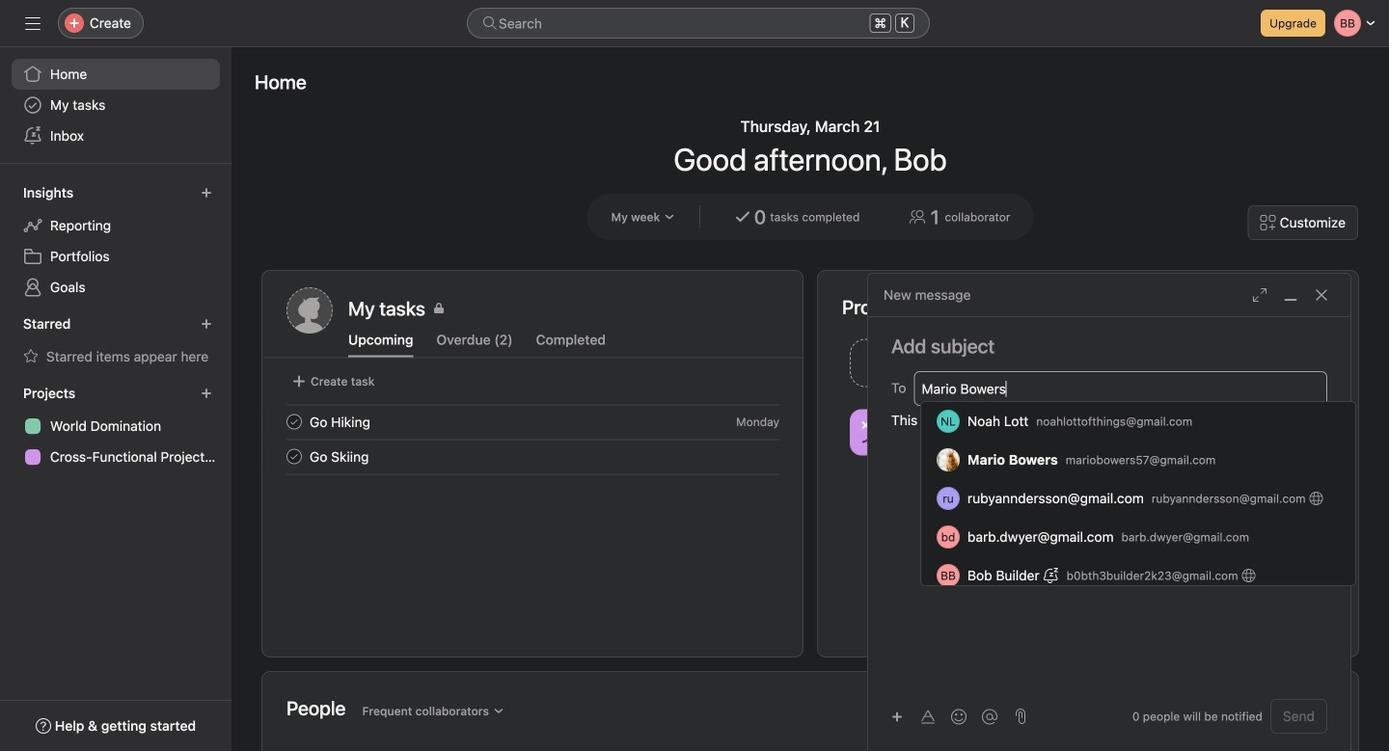 Task type: describe. For each thing, give the bounding box(es) containing it.
minimize image
[[1283, 287, 1298, 303]]

mark complete image
[[283, 410, 306, 434]]

Mark complete checkbox
[[283, 410, 306, 434]]

at mention image
[[982, 709, 997, 725]]

hide sidebar image
[[25, 15, 41, 31]]

Search tasks, projects, and more text field
[[467, 8, 930, 39]]

add profile photo image
[[286, 287, 333, 334]]

global element
[[0, 47, 232, 163]]

Mark complete checkbox
[[283, 445, 306, 468]]

new project or portfolio image
[[201, 388, 212, 399]]

close image
[[1314, 287, 1329, 303]]



Task type: locate. For each thing, give the bounding box(es) containing it.
toolbar
[[884, 703, 1007, 731]]

insert an object image
[[891, 711, 903, 723]]

Type the name of a team, a project, or people text field
[[922, 377, 1317, 400]]

new insights image
[[201, 187, 212, 199]]

list item
[[842, 334, 1089, 393], [263, 405, 803, 439], [263, 439, 803, 474]]

rocket image
[[1108, 352, 1131, 375]]

insights element
[[0, 176, 232, 307]]

projects element
[[0, 376, 232, 477]]

dialog
[[868, 274, 1350, 751]]

add items to starred image
[[201, 318, 212, 330]]

expand popout to full screen image
[[1252, 287, 1268, 303]]

list box
[[921, 402, 1355, 441]]

mark complete image
[[283, 445, 306, 468]]

starred element
[[0, 307, 232, 376]]

None field
[[467, 8, 930, 39]]

Add subject text field
[[868, 333, 1350, 360]]

line_and_symbols image
[[861, 421, 885, 444]]



Task type: vqa. For each thing, say whether or not it's contained in the screenshot.
Projects ELEMENT
yes



